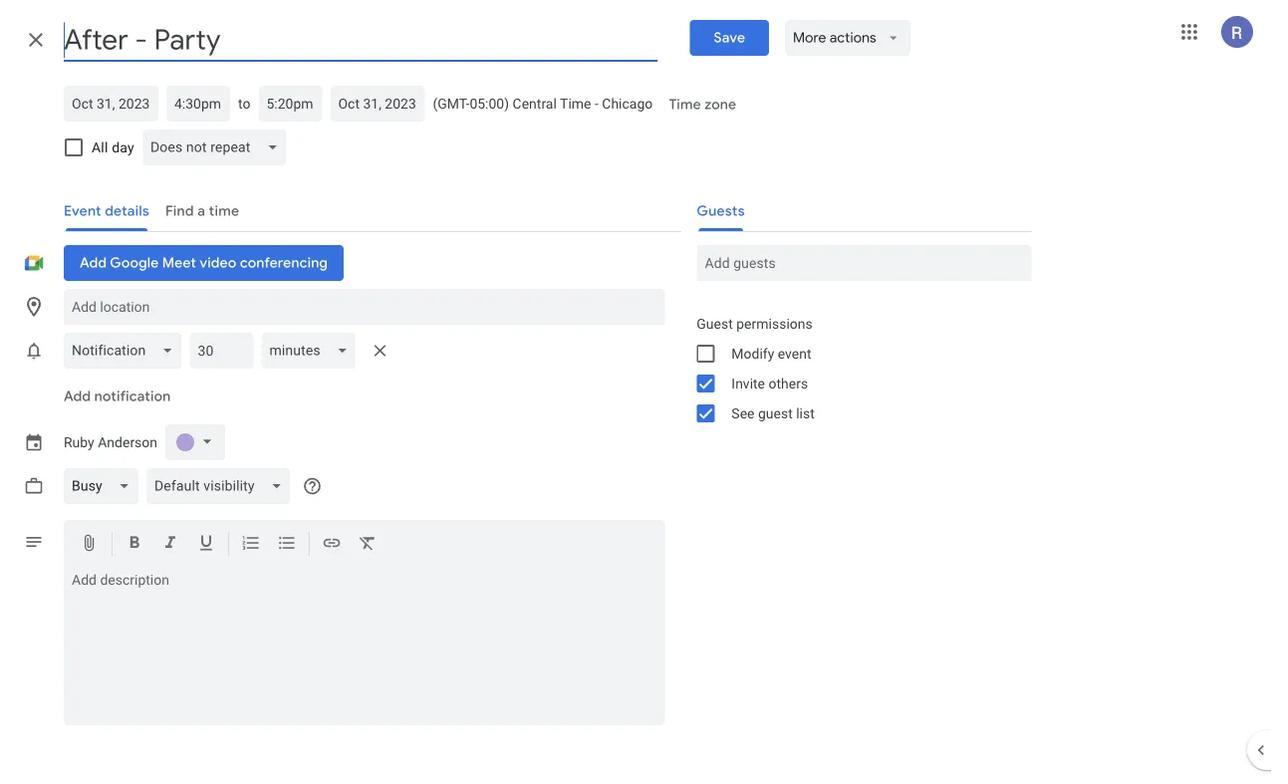 Task type: describe. For each thing, give the bounding box(es) containing it.
30 minutes before element
[[64, 329, 396, 373]]

invite
[[732, 375, 765, 392]]

more actions arrow_drop_down
[[794, 29, 903, 47]]

zone
[[705, 96, 736, 114]]

(gmt-
[[433, 95, 470, 112]]

Minutes in advance for notification number field
[[198, 333, 246, 369]]

add notification
[[64, 388, 171, 406]]

to
[[238, 95, 251, 112]]

time zone
[[669, 96, 736, 114]]

time zone button
[[661, 87, 744, 123]]

Description text field
[[64, 572, 665, 722]]

time inside button
[[669, 96, 701, 114]]

bold image
[[125, 533, 145, 557]]

others
[[769, 375, 808, 392]]

Title text field
[[64, 18, 658, 62]]

all day
[[92, 139, 134, 155]]

End time text field
[[267, 92, 314, 116]]

Guests text field
[[705, 245, 1024, 281]]

save
[[714, 29, 746, 47]]

underline image
[[196, 533, 216, 557]]

add notification button
[[56, 373, 179, 421]]

guest
[[697, 315, 733, 332]]

-
[[595, 95, 599, 112]]

add
[[64, 388, 91, 406]]

invite others
[[732, 375, 808, 392]]

italic image
[[160, 533, 180, 557]]

see guest list
[[732, 405, 815, 422]]

ruby anderson
[[64, 434, 158, 451]]

anderson
[[98, 434, 158, 451]]

arrow_drop_down
[[885, 29, 903, 47]]

guest
[[758, 405, 793, 422]]



Task type: locate. For each thing, give the bounding box(es) containing it.
Location text field
[[72, 289, 657, 325]]

1 horizontal spatial time
[[669, 96, 701, 114]]

permissions
[[737, 315, 813, 332]]

see
[[732, 405, 755, 422]]

(gmt-05:00) central time - chicago
[[433, 95, 653, 112]]

event
[[778, 345, 812, 362]]

day
[[112, 139, 134, 155]]

numbered list image
[[241, 533, 261, 557]]

more
[[794, 29, 827, 47]]

actions
[[830, 29, 877, 47]]

Start time text field
[[174, 92, 222, 116]]

insert link image
[[322, 533, 342, 557]]

formatting options toolbar
[[64, 520, 665, 569]]

time
[[560, 95, 592, 112], [669, 96, 701, 114]]

all
[[92, 139, 108, 155]]

modify
[[732, 345, 775, 362]]

bulleted list image
[[277, 533, 297, 557]]

guest permissions
[[697, 315, 813, 332]]

central
[[513, 95, 557, 112]]

0 horizontal spatial time
[[560, 95, 592, 112]]

notification
[[94, 388, 171, 406]]

time left zone
[[669, 96, 701, 114]]

time left -
[[560, 95, 592, 112]]

list
[[796, 405, 815, 422]]

End date text field
[[338, 92, 417, 116]]

remove formatting image
[[358, 533, 378, 557]]

modify event
[[732, 345, 812, 362]]

chicago
[[602, 95, 653, 112]]

save button
[[690, 20, 770, 56]]

05:00)
[[470, 95, 509, 112]]

None field
[[142, 130, 294, 165], [64, 333, 190, 369], [262, 333, 364, 369], [64, 468, 146, 504], [146, 468, 298, 504], [142, 130, 294, 165], [64, 333, 190, 369], [262, 333, 364, 369], [64, 468, 146, 504], [146, 468, 298, 504]]

ruby
[[64, 434, 94, 451]]

group containing guest permissions
[[681, 309, 1032, 429]]

Start date text field
[[72, 92, 150, 116]]

group
[[681, 309, 1032, 429]]



Task type: vqa. For each thing, say whether or not it's contained in the screenshot.
Bold image
yes



